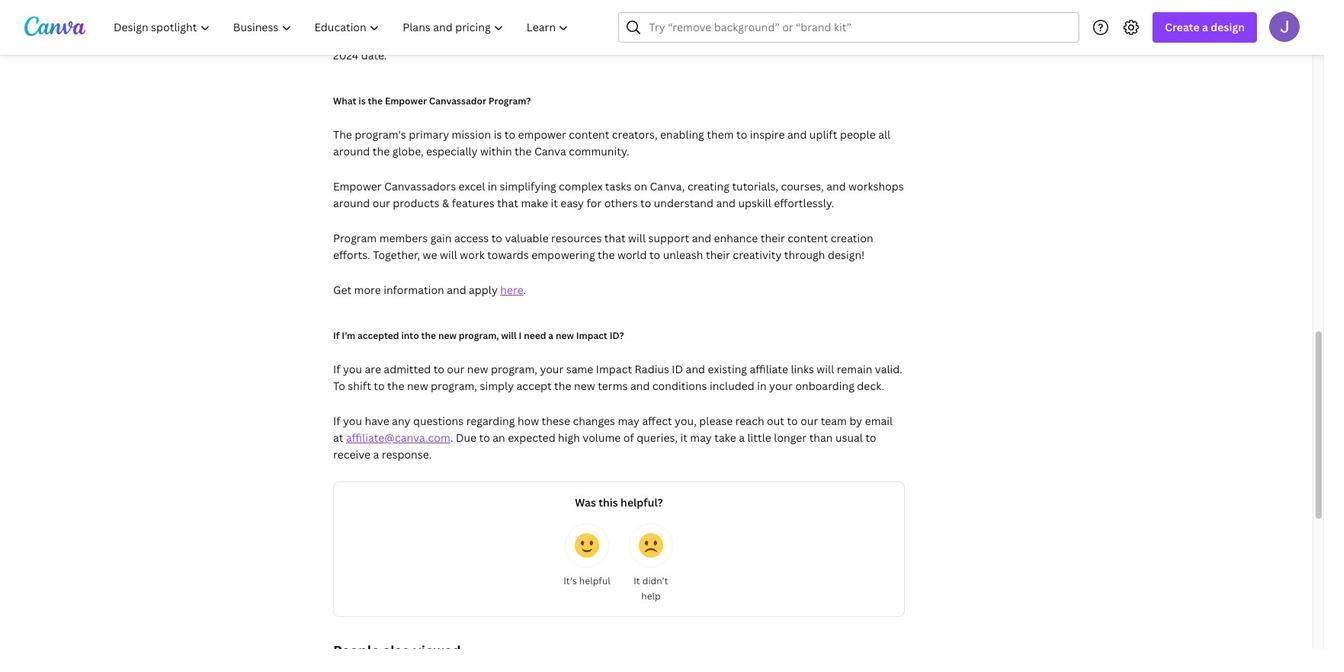 Task type: locate. For each thing, give the bounding box(es) containing it.
if left i'm
[[333, 329, 340, 342]]

1 horizontal spatial content
[[788, 231, 828, 246]]

1 horizontal spatial that
[[605, 231, 626, 246]]

new up simply
[[467, 362, 489, 377]]

0 horizontal spatial content
[[569, 127, 610, 142]]

0 vertical spatial in
[[488, 179, 497, 194]]

0 vertical spatial links
[[401, 31, 424, 46]]

need
[[524, 329, 546, 342]]

new
[[438, 329, 457, 342], [556, 329, 574, 342], [467, 362, 489, 377], [407, 379, 428, 394], [574, 379, 595, 394]]

accept
[[517, 379, 552, 394]]

links left continue
[[401, 31, 424, 46]]

have
[[365, 414, 389, 429]]

new right need
[[556, 329, 574, 342]]

was this helpful?
[[575, 496, 663, 510]]

2024
[[333, 48, 359, 63]]

receive inside your existing links will continue to work, however, you will no longer receive commissions after the january 31, 2024 date.
[[681, 31, 718, 46]]

2 vertical spatial our
[[801, 414, 818, 429]]

a left design
[[1203, 20, 1209, 34]]

in right excel at the left top
[[488, 179, 497, 194]]

1 if from the top
[[333, 329, 340, 342]]

0 vertical spatial our
[[373, 196, 390, 210]]

0 vertical spatial empower
[[385, 95, 427, 108]]

1 horizontal spatial longer
[[774, 431, 807, 445]]

0 horizontal spatial may
[[618, 414, 640, 429]]

and right id in the right of the page
[[686, 362, 706, 377]]

and left apply
[[447, 283, 466, 297]]

affect
[[642, 414, 672, 429]]

1 vertical spatial longer
[[774, 431, 807, 445]]

i'm
[[342, 329, 356, 342]]

to inside if you have any questions regarding how these changes may affect you, please reach out to our team by email at
[[787, 414, 798, 429]]

high
[[558, 431, 580, 445]]

1 vertical spatial around
[[333, 196, 370, 210]]

empowering
[[532, 248, 595, 262]]

1 horizontal spatial their
[[761, 231, 785, 246]]

0 horizontal spatial receive
[[333, 448, 371, 462]]

. due to an expected high volume of queries, it may take a little longer than usual to receive a response.
[[333, 431, 877, 462]]

to up towards
[[492, 231, 503, 246]]

affiliate@canva.com
[[346, 431, 451, 445]]

people
[[840, 127, 876, 142]]

expected
[[508, 431, 556, 445]]

helpful
[[579, 575, 611, 588]]

the
[[818, 31, 835, 46], [368, 95, 383, 108], [373, 144, 390, 159], [515, 144, 532, 159], [598, 248, 615, 262], [421, 329, 436, 342], [387, 379, 405, 394], [555, 379, 572, 394]]

their up creativity
[[761, 231, 785, 246]]

receive down the at
[[333, 448, 371, 462]]

a right take
[[739, 431, 745, 445]]

workshops
[[849, 179, 904, 194]]

radius
[[635, 362, 670, 377]]

1 horizontal spatial may
[[690, 431, 712, 445]]

helpful?
[[621, 496, 663, 510]]

if inside if you are admitted to our new program, your same impact radius id and existing affiliate links will remain valid. to shift to the new program, simply accept the new terms and conditions included in your onboarding deck.
[[333, 362, 341, 377]]

around up program
[[333, 196, 370, 210]]

the right what
[[368, 95, 383, 108]]

. left due
[[451, 431, 453, 445]]

jacob simon image
[[1270, 11, 1300, 42]]

1 horizontal spatial your
[[770, 379, 793, 394]]

links up 'onboarding'
[[791, 362, 814, 377]]

1 vertical spatial in
[[757, 379, 767, 394]]

you up shift
[[343, 362, 362, 377]]

longer
[[646, 31, 678, 46], [774, 431, 807, 445]]

1 horizontal spatial is
[[494, 127, 502, 142]]

volume
[[583, 431, 621, 445]]

tasks
[[605, 179, 632, 194]]

0 horizontal spatial that
[[497, 196, 519, 210]]

1 vertical spatial links
[[791, 362, 814, 377]]

impact up terms
[[596, 362, 632, 377]]

if inside if you have any questions regarding how these changes may affect you, please reach out to our team by email at
[[333, 414, 341, 429]]

primary
[[409, 127, 449, 142]]

empower inside empower canvassadors excel in simplifying complex tasks on canva, creating tutorials, courses, and workshops around our products & features that make it easy for others to understand and upskill effortlessly.
[[333, 179, 382, 194]]

and
[[788, 127, 807, 142], [827, 179, 846, 194], [716, 196, 736, 210], [692, 231, 712, 246], [447, 283, 466, 297], [686, 362, 706, 377], [631, 379, 650, 394]]

if you are admitted to our new program, your same impact radius id and existing affiliate links will remain valid. to shift to the new program, simply accept the new terms and conditions included in your onboarding deck.
[[333, 362, 903, 394]]

it down you,
[[681, 431, 688, 445]]

you right however,
[[588, 31, 607, 46]]

help
[[642, 590, 661, 603]]

program
[[333, 231, 377, 246]]

our
[[373, 196, 390, 210], [447, 362, 465, 377], [801, 414, 818, 429]]

is up within
[[494, 127, 502, 142]]

terms
[[598, 379, 628, 394]]

1 vertical spatial you
[[343, 362, 362, 377]]

our inside if you have any questions regarding how these changes may affect you, please reach out to our team by email at
[[801, 414, 818, 429]]

will left continue
[[427, 31, 445, 46]]

1 vertical spatial .
[[451, 431, 453, 445]]

0 vertical spatial may
[[618, 414, 640, 429]]

2 if from the top
[[333, 362, 341, 377]]

0 vertical spatial content
[[569, 127, 610, 142]]

if up the at
[[333, 414, 341, 429]]

you
[[588, 31, 607, 46], [343, 362, 362, 377], [343, 414, 362, 429]]

that inside program members gain access to valuable resources that will support and enhance their content creation efforts. together, we will work towards empowering the world to unleash their creativity through design!
[[605, 231, 626, 246]]

than
[[810, 431, 833, 445]]

same
[[566, 362, 594, 377]]

existing up included
[[708, 362, 747, 377]]

0 horizontal spatial empower
[[333, 179, 382, 194]]

canva
[[535, 144, 566, 159]]

if up to
[[333, 362, 341, 377]]

is
[[359, 95, 366, 108], [494, 127, 502, 142]]

any
[[392, 414, 411, 429]]

regarding
[[467, 414, 515, 429]]

to up within
[[505, 127, 516, 142]]

empower up program
[[333, 179, 382, 194]]

our up than
[[801, 414, 818, 429]]

within
[[480, 144, 512, 159]]

around down the
[[333, 144, 370, 159]]

content up community.
[[569, 127, 610, 142]]

is right what
[[359, 95, 366, 108]]

will
[[427, 31, 445, 46], [610, 31, 627, 46], [629, 231, 646, 246], [440, 248, 458, 262], [501, 329, 517, 342], [817, 362, 835, 377]]

your up accept
[[540, 362, 564, 377]]

what
[[333, 95, 356, 108]]

1 horizontal spatial it
[[681, 431, 688, 445]]

if you have any questions regarding how these changes may affect you, please reach out to our team by email at
[[333, 414, 893, 445]]

we
[[423, 248, 437, 262]]

these
[[542, 414, 571, 429]]

0 vertical spatial longer
[[646, 31, 678, 46]]

1 vertical spatial their
[[706, 248, 731, 262]]

1 vertical spatial existing
[[708, 362, 747, 377]]

program, left i
[[459, 329, 499, 342]]

it didn't help
[[634, 575, 669, 603]]

0 horizontal spatial their
[[706, 248, 731, 262]]

links inside if you are admitted to our new program, your same impact radius id and existing affiliate links will remain valid. to shift to the new program, simply accept the new terms and conditions included in your onboarding deck.
[[791, 362, 814, 377]]

0 vertical spatial your
[[540, 362, 564, 377]]

0 horizontal spatial it
[[551, 196, 558, 210]]

0 vertical spatial you
[[588, 31, 607, 46]]

1 horizontal spatial .
[[524, 283, 526, 297]]

it's helpful
[[564, 575, 611, 588]]

you up the at
[[343, 414, 362, 429]]

will left i
[[501, 329, 517, 342]]

1 horizontal spatial existing
[[708, 362, 747, 377]]

their down the enhance
[[706, 248, 731, 262]]

0 vertical spatial .
[[524, 283, 526, 297]]

may down please
[[690, 431, 712, 445]]

if for if you have any questions regarding how these changes may affect you, please reach out to our team by email at
[[333, 414, 341, 429]]

the left world
[[598, 248, 615, 262]]

new down "admitted"
[[407, 379, 428, 394]]

after
[[791, 31, 816, 46]]

1 vertical spatial your
[[770, 379, 793, 394]]

world
[[618, 248, 647, 262]]

globe,
[[393, 144, 424, 159]]

in down affiliate
[[757, 379, 767, 394]]

1 vertical spatial may
[[690, 431, 712, 445]]

1 horizontal spatial links
[[791, 362, 814, 377]]

receive left commissions
[[681, 31, 718, 46]]

will up 'onboarding'
[[817, 362, 835, 377]]

you for to
[[343, 362, 362, 377]]

0 vertical spatial around
[[333, 144, 370, 159]]

existing up date.
[[359, 31, 399, 46]]

0 vertical spatial if
[[333, 329, 340, 342]]

it inside empower canvassadors excel in simplifying complex tasks on canva, creating tutorials, courses, and workshops around our products & features that make it easy for others to understand and upskill effortlessly.
[[551, 196, 558, 210]]

program, up simply
[[491, 362, 538, 377]]

0 vertical spatial existing
[[359, 31, 399, 46]]

1 horizontal spatial in
[[757, 379, 767, 394]]

1 vertical spatial that
[[605, 231, 626, 246]]

0 vertical spatial receive
[[681, 31, 718, 46]]

others
[[605, 196, 638, 210]]

0 vertical spatial that
[[497, 196, 519, 210]]

that up world
[[605, 231, 626, 246]]

may inside if you have any questions regarding how these changes may affect you, please reach out to our team by email at
[[618, 414, 640, 429]]

1 horizontal spatial our
[[447, 362, 465, 377]]

1 around from the top
[[333, 144, 370, 159]]

and down creating
[[716, 196, 736, 210]]

get
[[333, 283, 352, 297]]

1 vertical spatial if
[[333, 362, 341, 377]]

courses,
[[781, 179, 824, 194]]

0 horizontal spatial in
[[488, 179, 497, 194]]

it inside . due to an expected high volume of queries, it may take a little longer than usual to receive a response.
[[681, 431, 688, 445]]

create a design button
[[1153, 12, 1258, 43]]

impact left "id?"
[[576, 329, 608, 342]]

simplifying
[[500, 179, 556, 194]]

create a design
[[1166, 20, 1245, 34]]

shift
[[348, 379, 371, 394]]

0 horizontal spatial longer
[[646, 31, 678, 46]]

1 vertical spatial empower
[[333, 179, 382, 194]]

towards
[[488, 248, 529, 262]]

links inside your existing links will continue to work, however, you will no longer receive commissions after the january 31, 2024 date.
[[401, 31, 424, 46]]

you inside if you have any questions regarding how these changes may affect you, please reach out to our team by email at
[[343, 414, 362, 429]]

the
[[333, 127, 352, 142]]

3 if from the top
[[333, 414, 341, 429]]

our down if i'm accepted into the new program, will i need a new impact id?
[[447, 362, 465, 377]]

to down support
[[650, 248, 661, 262]]

around
[[333, 144, 370, 159], [333, 196, 370, 210]]

in inside empower canvassadors excel in simplifying complex tasks on canva, creating tutorials, courses, and workshops around our products & features that make it easy for others to understand and upskill effortlessly.
[[488, 179, 497, 194]]

your down affiliate
[[770, 379, 793, 394]]

around inside the program's primary mission is to empower content creators, enabling them to inspire and uplift people all around the globe, especially within the canva community.
[[333, 144, 370, 159]]

1 vertical spatial impact
[[596, 362, 632, 377]]

1 vertical spatial is
[[494, 127, 502, 142]]

program, up questions
[[431, 379, 477, 394]]

and left uplift
[[788, 127, 807, 142]]

0 horizontal spatial .
[[451, 431, 453, 445]]

and up unleash
[[692, 231, 712, 246]]

31,
[[882, 31, 897, 46]]

empower up the 'primary'
[[385, 95, 427, 108]]

. down towards
[[524, 283, 526, 297]]

the down same
[[555, 379, 572, 394]]

the right after
[[818, 31, 835, 46]]

0 horizontal spatial links
[[401, 31, 424, 46]]

2 vertical spatial program,
[[431, 379, 477, 394]]

it left easy
[[551, 196, 558, 210]]

1 horizontal spatial empower
[[385, 95, 427, 108]]

to right the out
[[787, 414, 798, 429]]

1 vertical spatial it
[[681, 431, 688, 445]]

in inside if you are admitted to our new program, your same impact radius id and existing affiliate links will remain valid. to shift to the new program, simply accept the new terms and conditions included in your onboarding deck.
[[757, 379, 767, 394]]

you inside if you are admitted to our new program, your same impact radius id and existing affiliate links will remain valid. to shift to the new program, simply accept the new terms and conditions included in your onboarding deck.
[[343, 362, 362, 377]]

2 vertical spatial you
[[343, 414, 362, 429]]

content up through
[[788, 231, 828, 246]]

the down empower
[[515, 144, 532, 159]]

1 vertical spatial our
[[447, 362, 465, 377]]

2 horizontal spatial our
[[801, 414, 818, 429]]

that down simplifying
[[497, 196, 519, 210]]

understand
[[654, 196, 714, 210]]

i
[[519, 329, 522, 342]]

&
[[442, 196, 449, 210]]

longer right no
[[646, 31, 678, 46]]

links
[[401, 31, 424, 46], [791, 362, 814, 377]]

that
[[497, 196, 519, 210], [605, 231, 626, 246]]

conditions
[[653, 379, 707, 394]]

2 vertical spatial if
[[333, 414, 341, 429]]

1 horizontal spatial receive
[[681, 31, 718, 46]]

2 around from the top
[[333, 196, 370, 210]]

1 vertical spatial content
[[788, 231, 828, 246]]

0 horizontal spatial existing
[[359, 31, 399, 46]]

a down affiliate@canva.com link
[[373, 448, 379, 462]]

to left work,
[[495, 31, 506, 46]]

design!
[[828, 248, 865, 262]]

0 vertical spatial is
[[359, 95, 366, 108]]

our left products
[[373, 196, 390, 210]]

1 vertical spatial receive
[[333, 448, 371, 462]]

was
[[575, 496, 596, 510]]

affiliate
[[750, 362, 789, 377]]

longer down the out
[[774, 431, 807, 445]]

may up of
[[618, 414, 640, 429]]

onboarding
[[796, 379, 855, 394]]

0 vertical spatial it
[[551, 196, 558, 210]]

🙂 image
[[575, 534, 599, 558]]

work,
[[509, 31, 537, 46]]

access
[[454, 231, 489, 246]]

0 horizontal spatial our
[[373, 196, 390, 210]]

design
[[1211, 20, 1245, 34]]

to down the on
[[641, 196, 652, 210]]

usual
[[836, 431, 863, 445]]



Task type: vqa. For each thing, say whether or not it's contained in the screenshot.
was this helpful?
yes



Task type: describe. For each thing, give the bounding box(es) containing it.
create
[[1166, 20, 1200, 34]]

take
[[715, 431, 737, 445]]

to inside your existing links will continue to work, however, you will no longer receive commissions after the january 31, 2024 date.
[[495, 31, 506, 46]]

canvassador
[[429, 95, 487, 108]]

this
[[599, 496, 618, 510]]

make
[[521, 196, 548, 210]]

Try "remove background" or "brand kit" search field
[[649, 13, 1070, 42]]

the inside your existing links will continue to work, however, you will no longer receive commissions after the january 31, 2024 date.
[[818, 31, 835, 46]]

is inside the program's primary mission is to empower content creators, enabling them to inspire and uplift people all around the globe, especially within the canva community.
[[494, 127, 502, 142]]

for
[[587, 196, 602, 210]]

them
[[707, 127, 734, 142]]

content inside program members gain access to valuable resources that will support and enhance their content creation efforts. together, we will work towards empowering the world to unleash their creativity through design!
[[788, 231, 828, 246]]

email
[[865, 414, 893, 429]]

upskill
[[739, 196, 772, 210]]

tutorials,
[[732, 179, 779, 194]]

community.
[[569, 144, 630, 159]]

empower canvassadors excel in simplifying complex tasks on canva, creating tutorials, courses, and workshops around our products & features that make it easy for others to understand and upskill effortlessly.
[[333, 179, 904, 210]]

😔 image
[[639, 534, 664, 558]]

at
[[333, 431, 344, 445]]

will inside if you are admitted to our new program, your same impact radius id and existing affiliate links will remain valid. to shift to the new program, simply accept the new terms and conditions included in your onboarding deck.
[[817, 362, 835, 377]]

will down gain at the top left
[[440, 248, 458, 262]]

will up world
[[629, 231, 646, 246]]

no
[[630, 31, 643, 46]]

the right into
[[421, 329, 436, 342]]

however,
[[539, 31, 585, 46]]

top level navigation element
[[104, 12, 582, 43]]

and inside program members gain access to valuable resources that will support and enhance their content creation efforts. together, we will work towards empowering the world to unleash their creativity through design!
[[692, 231, 712, 246]]

an
[[493, 431, 505, 445]]

members
[[380, 231, 428, 246]]

if i'm accepted into the new program, will i need a new impact id?
[[333, 329, 624, 342]]

simply
[[480, 379, 514, 394]]

existing inside your existing links will continue to work, however, you will no longer receive commissions after the january 31, 2024 date.
[[359, 31, 399, 46]]

receive inside . due to an expected high volume of queries, it may take a little longer than usual to receive a response.
[[333, 448, 371, 462]]

your existing links will continue to work, however, you will no longer receive commissions after the january 31, 2024 date.
[[333, 31, 897, 63]]

may inside . due to an expected high volume of queries, it may take a little longer than usual to receive a response.
[[690, 431, 712, 445]]

canvassadors
[[384, 179, 456, 194]]

content inside the program's primary mission is to empower content creators, enabling them to inspire and uplift people all around the globe, especially within the canva community.
[[569, 127, 610, 142]]

to
[[333, 379, 345, 394]]

gain
[[431, 231, 452, 246]]

valid.
[[875, 362, 903, 377]]

team
[[821, 414, 847, 429]]

and right courses,
[[827, 179, 846, 194]]

you inside your existing links will continue to work, however, you will no longer receive commissions after the january 31, 2024 date.
[[588, 31, 607, 46]]

support
[[649, 231, 690, 246]]

more
[[354, 283, 381, 297]]

commissions
[[721, 31, 788, 46]]

and inside the program's primary mission is to empower content creators, enabling them to inspire and uplift people all around the globe, especially within the canva community.
[[788, 127, 807, 142]]

it's
[[564, 575, 577, 588]]

information
[[384, 283, 444, 297]]

program members gain access to valuable resources that will support and enhance their content creation efforts. together, we will work towards empowering the world to unleash their creativity through design!
[[333, 231, 874, 262]]

date.
[[361, 48, 387, 63]]

around inside empower canvassadors excel in simplifying complex tasks on canva, creating tutorials, courses, and workshops around our products & features that make it easy for others to understand and upskill effortlessly.
[[333, 196, 370, 210]]

mission
[[452, 127, 491, 142]]

to left "an"
[[479, 431, 490, 445]]

all
[[879, 127, 891, 142]]

to down 'email' on the right bottom of page
[[866, 431, 877, 445]]

id?
[[610, 329, 624, 342]]

that inside empower canvassadors excel in simplifying complex tasks on canva, creating tutorials, courses, and workshops around our products & features that make it easy for others to understand and upskill effortlessly.
[[497, 196, 519, 210]]

are
[[365, 362, 381, 377]]

you for questions
[[343, 414, 362, 429]]

to down are
[[374, 379, 385, 394]]

changes
[[573, 414, 616, 429]]

0 vertical spatial impact
[[576, 329, 608, 342]]

empower
[[518, 127, 567, 142]]

new right into
[[438, 329, 457, 342]]

little
[[748, 431, 772, 445]]

how
[[518, 414, 539, 429]]

to right "admitted"
[[434, 362, 445, 377]]

out
[[767, 414, 785, 429]]

efforts.
[[333, 248, 370, 262]]

to right them
[[737, 127, 748, 142]]

our inside empower canvassadors excel in simplifying complex tasks on canva, creating tutorials, courses, and workshops around our products & features that make it easy for others to understand and upskill effortlessly.
[[373, 196, 390, 210]]

what is the empower canvassador program?
[[333, 95, 531, 108]]

please
[[700, 414, 733, 429]]

uplift
[[810, 127, 838, 142]]

the down program's
[[373, 144, 390, 159]]

1 vertical spatial program,
[[491, 362, 538, 377]]

if for if i'm accepted into the new program, will i need a new impact id?
[[333, 329, 340, 342]]

response.
[[382, 448, 432, 462]]

0 horizontal spatial is
[[359, 95, 366, 108]]

features
[[452, 196, 495, 210]]

on
[[634, 179, 648, 194]]

our inside if you are admitted to our new program, your same impact radius id and existing affiliate links will remain valid. to shift to the new program, simply accept the new terms and conditions included in your onboarding deck.
[[447, 362, 465, 377]]

id
[[672, 362, 683, 377]]

will left no
[[610, 31, 627, 46]]

queries,
[[637, 431, 678, 445]]

a right need
[[549, 329, 554, 342]]

enabling
[[660, 127, 705, 142]]

. inside . due to an expected high volume of queries, it may take a little longer than usual to receive a response.
[[451, 431, 453, 445]]

if for if you are admitted to our new program, your same impact radius id and existing affiliate links will remain valid. to shift to the new program, simply accept the new terms and conditions included in your onboarding deck.
[[333, 362, 341, 377]]

0 horizontal spatial your
[[540, 362, 564, 377]]

longer inside . due to an expected high volume of queries, it may take a little longer than usual to receive a response.
[[774, 431, 807, 445]]

the inside program members gain access to valuable resources that will support and enhance their content creation efforts. together, we will work towards empowering the world to unleash their creativity through design!
[[598, 248, 615, 262]]

existing inside if you are admitted to our new program, your same impact radius id and existing affiliate links will remain valid. to shift to the new program, simply accept the new terms and conditions included in your onboarding deck.
[[708, 362, 747, 377]]

program?
[[489, 95, 531, 108]]

longer inside your existing links will continue to work, however, you will no longer receive commissions after the january 31, 2024 date.
[[646, 31, 678, 46]]

the down "admitted"
[[387, 379, 405, 394]]

0 vertical spatial their
[[761, 231, 785, 246]]

didn't
[[643, 575, 669, 588]]

here link
[[501, 283, 524, 297]]

impact inside if you are admitted to our new program, your same impact radius id and existing affiliate links will remain valid. to shift to the new program, simply accept the new terms and conditions included in your onboarding deck.
[[596, 362, 632, 377]]

new down same
[[574, 379, 595, 394]]

it
[[634, 575, 640, 588]]

to inside empower canvassadors excel in simplifying complex tasks on canva, creating tutorials, courses, and workshops around our products & features that make it easy for others to understand and upskill effortlessly.
[[641, 196, 652, 210]]

reach
[[736, 414, 765, 429]]

0 vertical spatial program,
[[459, 329, 499, 342]]

resources
[[551, 231, 602, 246]]

continue
[[447, 31, 493, 46]]

a inside dropdown button
[[1203, 20, 1209, 34]]

and down radius
[[631, 379, 650, 394]]

especially
[[426, 144, 478, 159]]

by
[[850, 414, 863, 429]]

complex
[[559, 179, 603, 194]]

through
[[785, 248, 826, 262]]

january
[[838, 31, 879, 46]]

creating
[[688, 179, 730, 194]]

of
[[624, 431, 634, 445]]

included
[[710, 379, 755, 394]]

valuable
[[505, 231, 549, 246]]

get more information and apply here .
[[333, 283, 526, 297]]

effortlessly.
[[774, 196, 835, 210]]

questions
[[413, 414, 464, 429]]



